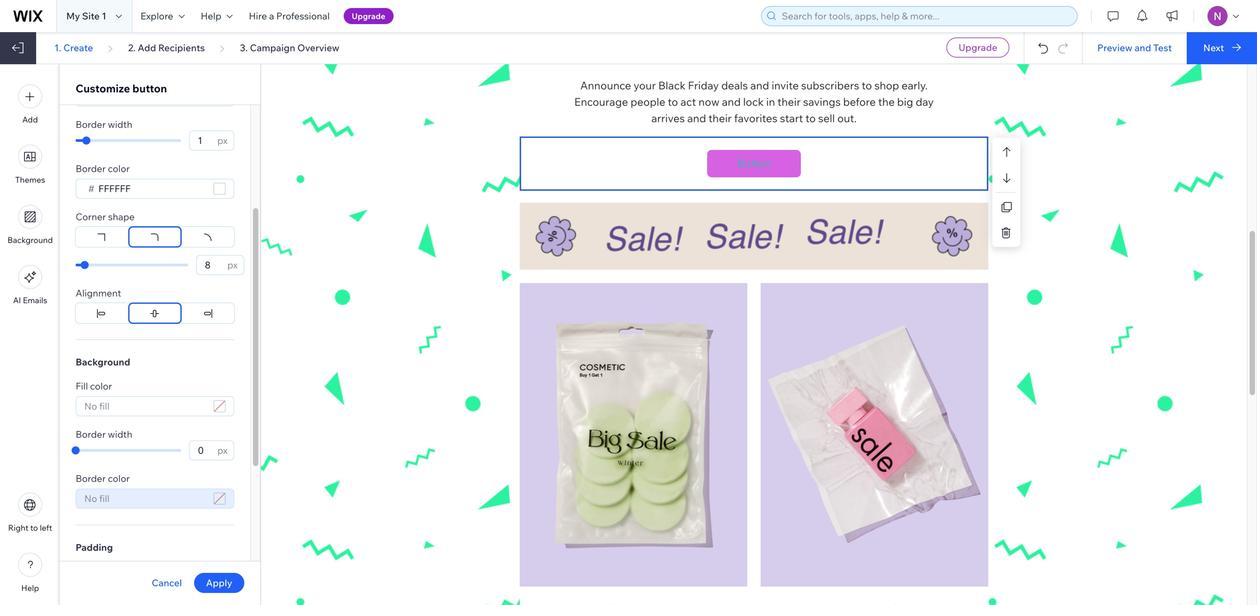 Task type: locate. For each thing, give the bounding box(es) containing it.
deals
[[722, 79, 748, 92]]

upgrade button right professional
[[344, 8, 394, 24]]

add inside "link"
[[138, 42, 156, 54]]

to
[[862, 79, 873, 92], [668, 95, 679, 109], [806, 112, 816, 125], [30, 523, 38, 533]]

apply button
[[194, 573, 244, 593]]

help
[[201, 10, 222, 22], [21, 583, 39, 593]]

px
[[218, 135, 228, 146], [228, 259, 238, 271], [218, 445, 228, 456]]

help button down right to left
[[18, 553, 42, 593]]

#
[[88, 183, 94, 195]]

create
[[63, 42, 93, 54]]

add up the themes button
[[22, 115, 38, 125]]

0 horizontal spatial help button
[[18, 553, 42, 593]]

corner shape
[[76, 211, 135, 223]]

upgrade
[[352, 11, 386, 21], [959, 42, 998, 53]]

1 vertical spatial border width
[[76, 429, 132, 440]]

border width down 'fill color'
[[76, 429, 132, 440]]

1 width from the top
[[108, 119, 132, 130]]

2 vertical spatial color
[[108, 473, 130, 485]]

customize
[[76, 82, 130, 95]]

help button left hire
[[193, 0, 241, 32]]

their
[[778, 95, 801, 109], [709, 112, 732, 125]]

to left left on the bottom left of the page
[[30, 523, 38, 533]]

encourage
[[575, 95, 629, 109]]

0 vertical spatial their
[[778, 95, 801, 109]]

1 horizontal spatial upgrade button
[[947, 38, 1010, 58]]

1 border from the top
[[76, 119, 106, 130]]

to inside button
[[30, 523, 38, 533]]

1 vertical spatial width
[[108, 429, 132, 440]]

day
[[916, 95, 934, 109]]

and down "deals"
[[722, 95, 741, 109]]

to left sell
[[806, 112, 816, 125]]

1 horizontal spatial add
[[138, 42, 156, 54]]

border width down customize
[[76, 119, 132, 130]]

0 horizontal spatial background
[[7, 235, 53, 245]]

add
[[138, 42, 156, 54], [22, 115, 38, 125]]

cancel
[[152, 577, 182, 589]]

upgrade button
[[344, 8, 394, 24], [947, 38, 1010, 58]]

Search for tools, apps, help & more... field
[[778, 7, 1074, 25]]

1 horizontal spatial background
[[76, 356, 130, 368]]

background
[[7, 235, 53, 245], [76, 356, 130, 368]]

1 vertical spatial upgrade
[[959, 42, 998, 53]]

background up ai emails 'button'
[[7, 235, 53, 245]]

width down customize button
[[108, 119, 132, 130]]

0 vertical spatial background
[[7, 235, 53, 245]]

padding
[[76, 542, 113, 554]]

1 vertical spatial background
[[76, 356, 130, 368]]

now
[[699, 95, 720, 109]]

themes
[[15, 175, 45, 185]]

0 vertical spatial add
[[138, 42, 156, 54]]

0 vertical spatial help
[[201, 10, 222, 22]]

1 vertical spatial help button
[[18, 553, 42, 593]]

customize button
[[76, 82, 167, 95]]

0 vertical spatial border color
[[76, 163, 130, 174]]

1 vertical spatial help
[[21, 583, 39, 593]]

0 vertical spatial width
[[108, 119, 132, 130]]

0 vertical spatial help button
[[193, 0, 241, 32]]

savings
[[804, 95, 841, 109]]

overview
[[298, 42, 340, 54]]

1 horizontal spatial help button
[[193, 0, 241, 32]]

1 vertical spatial border color
[[76, 473, 130, 485]]

your
[[634, 79, 656, 92]]

1 border color from the top
[[76, 163, 130, 174]]

themes button
[[15, 145, 45, 185]]

border color
[[76, 163, 130, 174], [76, 473, 130, 485]]

1 horizontal spatial their
[[778, 95, 801, 109]]

black
[[659, 79, 686, 92]]

arrives
[[652, 112, 685, 125]]

1. create
[[54, 42, 93, 54]]

hire
[[249, 10, 267, 22]]

2 border width from the top
[[76, 429, 132, 440]]

3. campaign overview link
[[240, 42, 340, 54]]

help up recipients
[[201, 10, 222, 22]]

border width
[[76, 119, 132, 130], [76, 429, 132, 440]]

and up lock
[[751, 79, 770, 92]]

1 border width from the top
[[76, 119, 132, 130]]

1 vertical spatial their
[[709, 112, 732, 125]]

my
[[66, 10, 80, 22]]

0 horizontal spatial help
[[21, 583, 39, 593]]

0 horizontal spatial add
[[22, 115, 38, 125]]

0 vertical spatial upgrade button
[[344, 8, 394, 24]]

1 vertical spatial upgrade button
[[947, 38, 1010, 58]]

subscribers
[[802, 79, 860, 92]]

help down right to left
[[21, 583, 39, 593]]

0 horizontal spatial upgrade
[[352, 11, 386, 21]]

1 vertical spatial add
[[22, 115, 38, 125]]

cancel button
[[152, 577, 182, 589]]

right to left
[[8, 523, 52, 533]]

color
[[108, 163, 130, 174], [90, 380, 112, 392], [108, 473, 130, 485]]

upgrade down 'search for tools, apps, help & more...' field
[[959, 42, 998, 53]]

their up start
[[778, 95, 801, 109]]

help button
[[193, 0, 241, 32], [18, 553, 42, 593]]

0 vertical spatial border width
[[76, 119, 132, 130]]

button link
[[718, 150, 792, 177]]

0 horizontal spatial upgrade button
[[344, 8, 394, 24]]

upgrade right professional
[[352, 11, 386, 21]]

and
[[1135, 42, 1152, 54], [751, 79, 770, 92], [722, 95, 741, 109], [688, 112, 707, 125]]

ai
[[13, 295, 21, 305]]

2 border color from the top
[[76, 473, 130, 485]]

alignment
[[76, 287, 121, 299]]

upgrade button down 'search for tools, apps, help & more...' field
[[947, 38, 1010, 58]]

left
[[40, 523, 52, 533]]

border
[[76, 119, 106, 130], [76, 163, 106, 174], [76, 429, 106, 440], [76, 473, 106, 485]]

add right 2.
[[138, 42, 156, 54]]

None text field
[[194, 131, 213, 150]]

background up 'fill color'
[[76, 356, 130, 368]]

1 vertical spatial color
[[90, 380, 112, 392]]

None text field
[[201, 256, 224, 275], [194, 441, 213, 460], [201, 256, 224, 275], [194, 441, 213, 460]]

width
[[108, 119, 132, 130], [108, 429, 132, 440]]

2 vertical spatial px
[[218, 445, 228, 456]]

their down now
[[709, 112, 732, 125]]

announce your black friday deals and invite subscribers to shop early. encourage people to act now and lock in their savings before the big day arrives and their favorites start to sell out.
[[575, 79, 937, 125]]

width down 'fill color'
[[108, 429, 132, 440]]

No fill field
[[94, 87, 210, 106], [94, 180, 210, 198], [80, 397, 210, 416], [80, 490, 210, 508]]



Task type: describe. For each thing, give the bounding box(es) containing it.
explore
[[141, 10, 173, 22]]

emails
[[23, 295, 47, 305]]

start
[[780, 112, 804, 125]]

2.
[[128, 42, 136, 54]]

1.
[[54, 42, 61, 54]]

act
[[681, 95, 697, 109]]

3 border from the top
[[76, 429, 106, 440]]

and down act
[[688, 112, 707, 125]]

2 width from the top
[[108, 429, 132, 440]]

2 border from the top
[[76, 163, 106, 174]]

1
[[102, 10, 106, 22]]

add inside button
[[22, 115, 38, 125]]

corner
[[76, 211, 106, 223]]

1 horizontal spatial help
[[201, 10, 222, 22]]

preview and test
[[1098, 42, 1173, 54]]

invite
[[772, 79, 799, 92]]

button
[[738, 157, 771, 170]]

the
[[879, 95, 895, 109]]

sell
[[819, 112, 835, 125]]

background button
[[7, 205, 53, 245]]

favorites
[[735, 112, 778, 125]]

0 vertical spatial color
[[108, 163, 130, 174]]

before
[[844, 95, 876, 109]]

friday
[[688, 79, 719, 92]]

shop
[[875, 79, 900, 92]]

2. add recipients
[[128, 42, 205, 54]]

ai emails
[[13, 295, 47, 305]]

recipients
[[158, 42, 205, 54]]

out.
[[838, 112, 857, 125]]

right to left button
[[8, 493, 52, 533]]

0 vertical spatial upgrade
[[352, 11, 386, 21]]

2. add recipients link
[[128, 42, 205, 54]]

my site 1
[[66, 10, 106, 22]]

site
[[82, 10, 100, 22]]

big
[[898, 95, 914, 109]]

hire a professional link
[[241, 0, 338, 32]]

test
[[1154, 42, 1173, 54]]

a
[[269, 10, 274, 22]]

hire a professional
[[249, 10, 330, 22]]

next
[[1204, 42, 1225, 54]]

in
[[767, 95, 776, 109]]

0 vertical spatial px
[[218, 135, 228, 146]]

next button
[[1187, 32, 1258, 64]]

to left act
[[668, 95, 679, 109]]

1 vertical spatial px
[[228, 259, 238, 271]]

0 horizontal spatial their
[[709, 112, 732, 125]]

and left "test"
[[1135, 42, 1152, 54]]

announce
[[581, 79, 632, 92]]

add button
[[18, 84, 42, 125]]

fill color
[[76, 380, 112, 392]]

to up before
[[862, 79, 873, 92]]

apply
[[206, 577, 232, 589]]

button
[[133, 82, 167, 95]]

ai emails button
[[13, 265, 47, 305]]

1 horizontal spatial upgrade
[[959, 42, 998, 53]]

lock
[[744, 95, 764, 109]]

right
[[8, 523, 29, 533]]

professional
[[276, 10, 330, 22]]

fill
[[76, 380, 88, 392]]

3.
[[240, 42, 248, 54]]

campaign
[[250, 42, 295, 54]]

shape
[[108, 211, 135, 223]]

4 border from the top
[[76, 473, 106, 485]]

early.
[[902, 79, 928, 92]]

1. create link
[[54, 42, 93, 54]]

preview
[[1098, 42, 1133, 54]]

3. campaign overview
[[240, 42, 340, 54]]

people
[[631, 95, 666, 109]]



Task type: vqa. For each thing, say whether or not it's contained in the screenshot.
the left Background
yes



